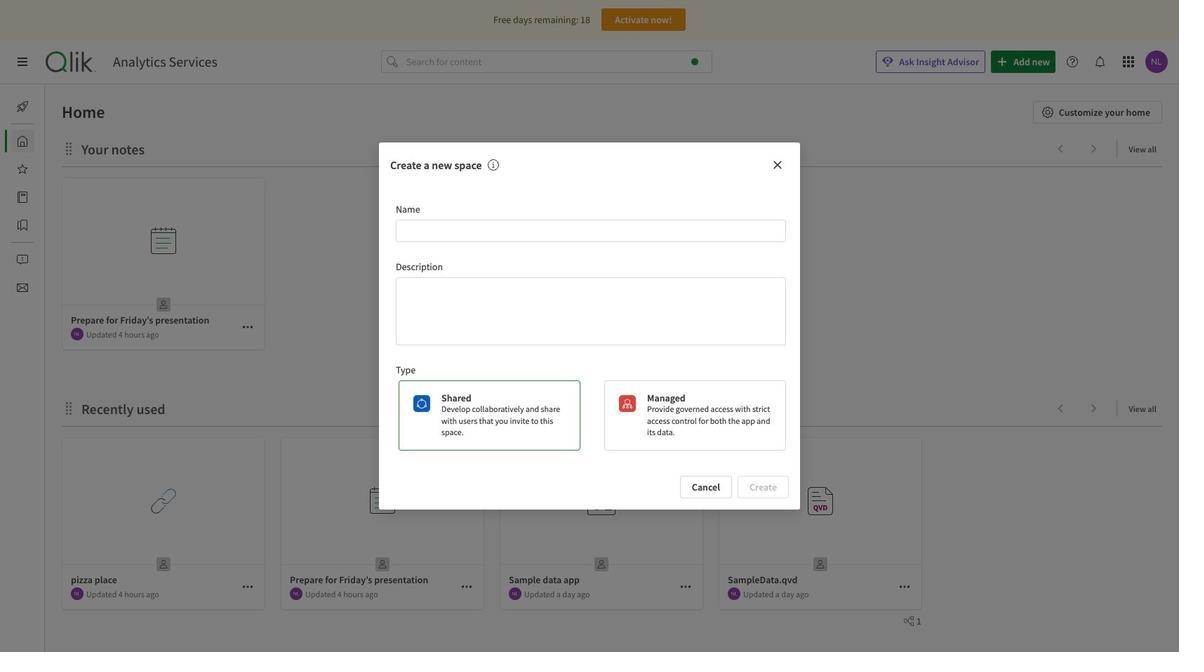 Task type: describe. For each thing, give the bounding box(es) containing it.
2 move collection image from the top
[[62, 401, 76, 415]]

alerts image
[[17, 254, 28, 265]]

2 noah lott image from the left
[[290, 588, 303, 601]]

home image
[[17, 136, 28, 147]]

navigation pane element
[[0, 90, 45, 305]]

home badge image
[[692, 58, 699, 65]]

close image
[[773, 159, 784, 171]]

subscriptions image
[[17, 282, 28, 294]]

favorites image
[[17, 164, 28, 175]]

catalog image
[[17, 192, 28, 203]]

1 move collection image from the top
[[62, 142, 76, 156]]

collections image
[[17, 220, 28, 231]]

getting started image
[[17, 101, 28, 112]]



Task type: locate. For each thing, give the bounding box(es) containing it.
None text field
[[396, 220, 787, 242]]

0 horizontal spatial noah lott image
[[71, 588, 84, 601]]

noah lott image
[[71, 328, 84, 341], [728, 588, 741, 601]]

0 vertical spatial noah lott image
[[71, 328, 84, 341]]

dialog
[[379, 142, 801, 510]]

None text field
[[396, 277, 787, 345]]

main content
[[39, 84, 1180, 652]]

1 vertical spatial noah lott image
[[728, 588, 741, 601]]

noah lott element
[[71, 328, 84, 341], [71, 588, 84, 601], [290, 588, 303, 601], [509, 588, 522, 601], [728, 588, 741, 601]]

0 horizontal spatial noah lott image
[[71, 328, 84, 341]]

noah lott image
[[71, 588, 84, 601], [290, 588, 303, 601], [509, 588, 522, 601]]

3 noah lott image from the left
[[509, 588, 522, 601]]

1 horizontal spatial noah lott image
[[290, 588, 303, 601]]

1 noah lott image from the left
[[71, 588, 84, 601]]

0 vertical spatial move collection image
[[62, 142, 76, 156]]

option group
[[393, 381, 787, 451]]

move collection image
[[62, 142, 76, 156], [62, 401, 76, 415]]

1 vertical spatial move collection image
[[62, 401, 76, 415]]

analytics services element
[[113, 53, 218, 70]]

open sidebar menu image
[[17, 56, 28, 67]]

2 horizontal spatial noah lott image
[[509, 588, 522, 601]]

1 horizontal spatial noah lott image
[[728, 588, 741, 601]]



Task type: vqa. For each thing, say whether or not it's contained in the screenshot.
10th Menu Item from the top of the page
no



